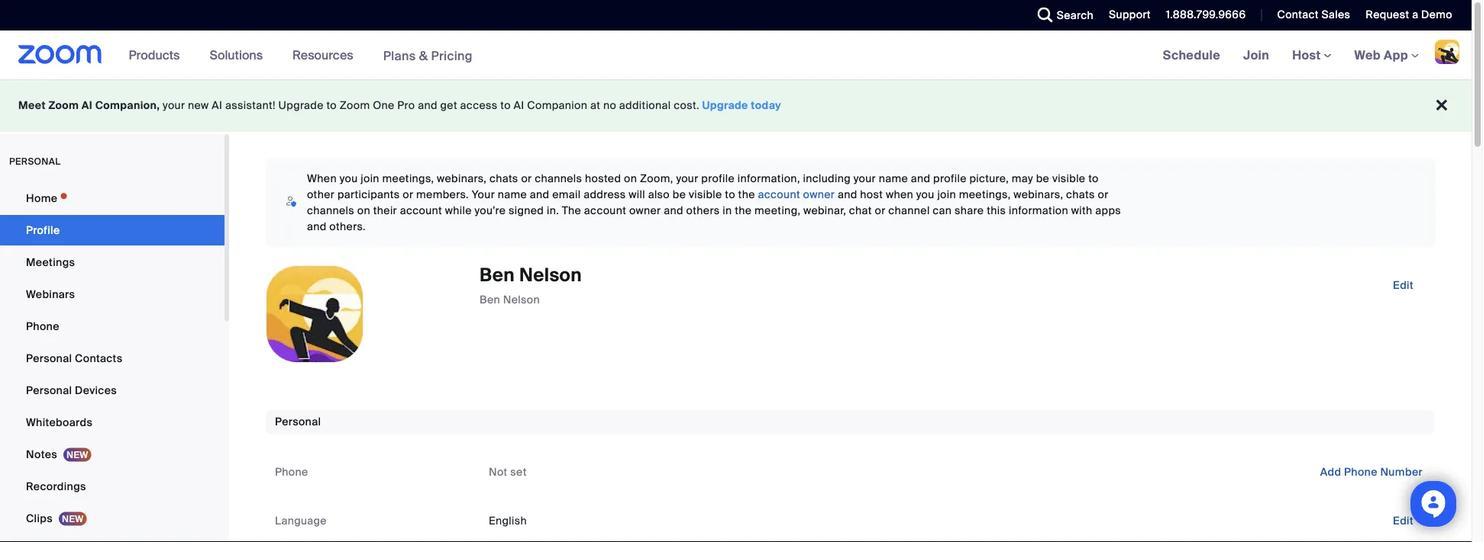 Task type: vqa. For each thing, say whether or not it's contained in the screenshot.
left the webinars,
yes



Task type: locate. For each thing, give the bounding box(es) containing it.
chats up with
[[1066, 188, 1095, 202]]

1 horizontal spatial on
[[624, 172, 637, 186]]

phone down webinars
[[26, 320, 59, 334]]

meet
[[18, 99, 46, 113]]

0 vertical spatial be
[[1036, 172, 1049, 186]]

on inside when you join meetings, webinars, chats or channels hosted on zoom, your profile information, including your name and profile picture, may be visible to other participants or members. your name and email address will also be visible to the
[[624, 172, 637, 186]]

zoom left one
[[340, 99, 370, 113]]

2 horizontal spatial ai
[[514, 99, 524, 113]]

1 ai from the left
[[82, 99, 92, 113]]

1 vertical spatial edit button
[[1381, 510, 1426, 534]]

upgrade today link
[[702, 99, 781, 113]]

owner down "will"
[[629, 204, 661, 218]]

get
[[440, 99, 457, 113]]

upgrade right cost.
[[702, 99, 748, 113]]

be
[[1036, 172, 1049, 186], [673, 188, 686, 202]]

1 horizontal spatial be
[[1036, 172, 1049, 186]]

0 vertical spatial channels
[[535, 172, 582, 186]]

1 horizontal spatial ai
[[212, 99, 222, 113]]

personal inside "link"
[[26, 384, 72, 398]]

personal for personal contacts
[[26, 352, 72, 366]]

0 vertical spatial webinars,
[[437, 172, 487, 186]]

when
[[886, 188, 913, 202]]

devices
[[75, 384, 117, 398]]

name up signed
[[498, 188, 527, 202]]

no
[[603, 99, 616, 113]]

in.
[[547, 204, 559, 218]]

1 horizontal spatial meetings,
[[959, 188, 1011, 202]]

0 horizontal spatial name
[[498, 188, 527, 202]]

0 vertical spatial owner
[[803, 188, 835, 202]]

1 horizontal spatial phone
[[275, 466, 308, 480]]

phone
[[26, 320, 59, 334], [275, 466, 308, 480], [1344, 466, 1377, 480]]

join inside and host when you join meetings, webinars, chats or channels on their account while you're signed in. the account owner and others in the meeting, webinar, chat or channel can share this information with apps and others.
[[937, 188, 956, 202]]

channels inside when you join meetings, webinars, chats or channels hosted on zoom, your profile information, including your name and profile picture, may be visible to other participants or members. your name and email address will also be visible to the
[[535, 172, 582, 186]]

solutions button
[[210, 31, 270, 79]]

zoom right the meet
[[48, 99, 79, 113]]

can
[[933, 204, 952, 218]]

1 vertical spatial on
[[357, 204, 370, 218]]

english
[[489, 515, 527, 529]]

on inside and host when you join meetings, webinars, chats or channels on their account while you're signed in. the account owner and others in the meeting, webinar, chat or channel can share this information with apps and others.
[[357, 204, 370, 218]]

0 horizontal spatial ai
[[82, 99, 92, 113]]

phone right add
[[1344, 466, 1377, 480]]

and left get
[[418, 99, 437, 113]]

zoom
[[48, 99, 79, 113], [340, 99, 370, 113]]

visible
[[1052, 172, 1086, 186], [689, 188, 722, 202]]

on down participants
[[357, 204, 370, 218]]

pricing
[[431, 48, 473, 64]]

edit for second edit "button" from the top
[[1393, 515, 1414, 529]]

0 vertical spatial personal
[[26, 352, 72, 366]]

you up channel
[[916, 188, 934, 202]]

the
[[738, 188, 755, 202], [735, 204, 752, 218]]

0 horizontal spatial owner
[[629, 204, 661, 218]]

notes
[[26, 448, 57, 462]]

account down address at the top left
[[584, 204, 626, 218]]

0 horizontal spatial you
[[340, 172, 358, 186]]

0 horizontal spatial webinars,
[[437, 172, 487, 186]]

upgrade down product information navigation
[[278, 99, 324, 113]]

the right the in
[[735, 204, 752, 218]]

on
[[624, 172, 637, 186], [357, 204, 370, 218]]

1 vertical spatial chats
[[1066, 188, 1095, 202]]

search
[[1057, 8, 1094, 22]]

or down host
[[875, 204, 886, 218]]

0 vertical spatial chats
[[489, 172, 518, 186]]

1 horizontal spatial name
[[879, 172, 908, 186]]

personal menu menu
[[0, 183, 225, 543]]

edit
[[1393, 278, 1414, 292], [1393, 515, 1414, 529]]

zoom logo image
[[18, 45, 102, 64]]

1 vertical spatial visible
[[689, 188, 722, 202]]

1 horizontal spatial you
[[916, 188, 934, 202]]

information
[[1009, 204, 1068, 218]]

1 horizontal spatial chats
[[1066, 188, 1095, 202]]

cost.
[[674, 99, 699, 113]]

1 vertical spatial edit
[[1393, 515, 1414, 529]]

0 horizontal spatial your
[[163, 99, 185, 113]]

product information navigation
[[117, 31, 484, 81]]

name up the when
[[879, 172, 908, 186]]

you up participants
[[340, 172, 358, 186]]

1 vertical spatial personal
[[26, 384, 72, 398]]

webinars, up members.
[[437, 172, 487, 186]]

schedule
[[1163, 47, 1220, 63]]

join link
[[1232, 31, 1281, 79]]

assistant!
[[225, 99, 276, 113]]

upgrade
[[278, 99, 324, 113], [702, 99, 748, 113]]

1.888.799.9666
[[1166, 8, 1246, 22]]

2 horizontal spatial your
[[854, 172, 876, 186]]

1 horizontal spatial webinars,
[[1014, 188, 1063, 202]]

be right 'also'
[[673, 188, 686, 202]]

2 horizontal spatial phone
[[1344, 466, 1377, 480]]

0 vertical spatial ben
[[480, 264, 515, 288]]

and
[[418, 99, 437, 113], [911, 172, 930, 186], [530, 188, 549, 202], [838, 188, 857, 202], [664, 204, 683, 218], [307, 220, 327, 234]]

0 vertical spatial edit
[[1393, 278, 1414, 292]]

0 horizontal spatial account
[[400, 204, 442, 218]]

be right may
[[1036, 172, 1049, 186]]

1 vertical spatial webinars,
[[1014, 188, 1063, 202]]

1 vertical spatial you
[[916, 188, 934, 202]]

you
[[340, 172, 358, 186], [916, 188, 934, 202]]

demo
[[1421, 8, 1453, 22]]

when you join meetings, webinars, chats or channels hosted on zoom, your profile information, including your name and profile picture, may be visible to other participants or members. your name and email address will also be visible to the
[[307, 172, 1099, 202]]

ai right new
[[212, 99, 222, 113]]

1 vertical spatial channels
[[307, 204, 354, 218]]

edit button
[[1381, 273, 1426, 298], [1381, 510, 1426, 534]]

visible up others
[[689, 188, 722, 202]]

0 vertical spatial name
[[879, 172, 908, 186]]

1 horizontal spatial profile
[[933, 172, 967, 186]]

1 vertical spatial join
[[937, 188, 956, 202]]

account
[[758, 188, 800, 202], [400, 204, 442, 218], [584, 204, 626, 218]]

0 horizontal spatial phone
[[26, 320, 59, 334]]

your up host
[[854, 172, 876, 186]]

chats up your
[[489, 172, 518, 186]]

0 horizontal spatial upgrade
[[278, 99, 324, 113]]

the
[[562, 204, 581, 218]]

1 horizontal spatial visible
[[1052, 172, 1086, 186]]

sales
[[1322, 8, 1350, 22]]

2 zoom from the left
[[340, 99, 370, 113]]

webinars link
[[0, 280, 225, 310]]

0 vertical spatial meetings,
[[382, 172, 434, 186]]

participants
[[337, 188, 400, 202]]

1 edit button from the top
[[1381, 273, 1426, 298]]

others.
[[329, 220, 366, 234]]

to up with
[[1088, 172, 1099, 186]]

a
[[1412, 8, 1418, 22]]

information,
[[738, 172, 800, 186]]

1 vertical spatial the
[[735, 204, 752, 218]]

contact sales link
[[1266, 0, 1354, 31], [1277, 8, 1350, 22]]

0 horizontal spatial zoom
[[48, 99, 79, 113]]

1 horizontal spatial your
[[676, 172, 698, 186]]

visible up with
[[1052, 172, 1086, 186]]

owner up webinar,
[[803, 188, 835, 202]]

personal
[[9, 156, 61, 168]]

channels up email
[[535, 172, 582, 186]]

webinars,
[[437, 172, 487, 186], [1014, 188, 1063, 202]]

and host when you join meetings, webinars, chats or channels on their account while you're signed in. the account owner and others in the meeting, webinar, chat or channel can share this information with apps and others.
[[307, 188, 1121, 234]]

and up chat
[[838, 188, 857, 202]]

2 edit from the top
[[1393, 515, 1414, 529]]

banner
[[0, 31, 1472, 81]]

1 vertical spatial be
[[673, 188, 686, 202]]

0 vertical spatial the
[[738, 188, 755, 202]]

or up signed
[[521, 172, 532, 186]]

chats
[[489, 172, 518, 186], [1066, 188, 1095, 202]]

meetings, inside and host when you join meetings, webinars, chats or channels on their account while you're signed in. the account owner and others in the meeting, webinar, chat or channel can share this information with apps and others.
[[959, 188, 1011, 202]]

1 vertical spatial ben
[[480, 293, 500, 307]]

join up participants
[[361, 172, 379, 186]]

web
[[1354, 47, 1381, 63]]

the down information,
[[738, 188, 755, 202]]

join up "can" at the top right of the page
[[937, 188, 956, 202]]

0 vertical spatial you
[[340, 172, 358, 186]]

your left new
[[163, 99, 185, 113]]

webinars, up information
[[1014, 188, 1063, 202]]

meetings link
[[0, 247, 225, 278]]

0 horizontal spatial meetings,
[[382, 172, 434, 186]]

1 horizontal spatial channels
[[535, 172, 582, 186]]

account down members.
[[400, 204, 442, 218]]

phone inside add phone number button
[[1344, 466, 1377, 480]]

meetings, down picture,
[[959, 188, 1011, 202]]

ai left companion,
[[82, 99, 92, 113]]

1 zoom from the left
[[48, 99, 79, 113]]

or up apps
[[1098, 188, 1109, 202]]

profile link
[[0, 215, 225, 246]]

0 horizontal spatial join
[[361, 172, 379, 186]]

meet zoom ai companion, footer
[[0, 79, 1472, 132]]

request a demo link
[[1354, 0, 1472, 31], [1366, 8, 1453, 22]]

account owner link
[[758, 188, 835, 202]]

resources button
[[293, 31, 360, 79]]

0 horizontal spatial profile
[[701, 172, 735, 186]]

1 horizontal spatial zoom
[[340, 99, 370, 113]]

0 horizontal spatial chats
[[489, 172, 518, 186]]

profile
[[701, 172, 735, 186], [933, 172, 967, 186]]

1 vertical spatial owner
[[629, 204, 661, 218]]

0 horizontal spatial channels
[[307, 204, 354, 218]]

meetings, up members.
[[382, 172, 434, 186]]

and up the when
[[911, 172, 930, 186]]

0 vertical spatial join
[[361, 172, 379, 186]]

1 horizontal spatial join
[[937, 188, 956, 202]]

profile up "can" at the top right of the page
[[933, 172, 967, 186]]

ai left companion
[[514, 99, 524, 113]]

request
[[1366, 8, 1409, 22]]

phone up language at the bottom of page
[[275, 466, 308, 480]]

0 vertical spatial on
[[624, 172, 637, 186]]

channels inside and host when you join meetings, webinars, chats or channels on their account while you're signed in. the account owner and others in the meeting, webinar, chat or channel can share this information with apps and others.
[[307, 204, 354, 218]]

in
[[723, 204, 732, 218]]

support link
[[1097, 0, 1155, 31], [1109, 8, 1151, 22]]

join inside when you join meetings, webinars, chats or channels hosted on zoom, your profile information, including your name and profile picture, may be visible to other participants or members. your name and email address will also be visible to the
[[361, 172, 379, 186]]

and down 'also'
[[664, 204, 683, 218]]

&
[[419, 48, 428, 64]]

whiteboards
[[26, 416, 93, 430]]

0 horizontal spatial visible
[[689, 188, 722, 202]]

companion,
[[95, 99, 160, 113]]

plans & pricing
[[383, 48, 473, 64]]

1 edit from the top
[[1393, 278, 1414, 292]]

meetings
[[26, 255, 75, 270]]

1 horizontal spatial upgrade
[[702, 99, 748, 113]]

owner inside and host when you join meetings, webinars, chats or channels on their account while you're signed in. the account owner and others in the meeting, webinar, chat or channel can share this information with apps and others.
[[629, 204, 661, 218]]

products button
[[129, 31, 187, 79]]

profile
[[26, 223, 60, 238]]

2 upgrade from the left
[[702, 99, 748, 113]]

0 vertical spatial edit button
[[1381, 273, 1426, 298]]

ai
[[82, 99, 92, 113], [212, 99, 222, 113], [514, 99, 524, 113]]

banner containing products
[[0, 31, 1472, 81]]

channels down other
[[307, 204, 354, 218]]

to down resources dropdown button
[[326, 99, 337, 113]]

edit for 1st edit "button" from the top of the page
[[1393, 278, 1414, 292]]

account up meeting,
[[758, 188, 800, 202]]

owner
[[803, 188, 835, 202], [629, 204, 661, 218]]

or
[[521, 172, 532, 186], [403, 188, 413, 202], [1098, 188, 1109, 202], [875, 204, 886, 218]]

schedule link
[[1151, 31, 1232, 79]]

1 vertical spatial name
[[498, 188, 527, 202]]

will
[[629, 188, 645, 202]]

your right zoom,
[[676, 172, 698, 186]]

resources
[[293, 47, 353, 63]]

1 vertical spatial meetings,
[[959, 188, 1011, 202]]

0 horizontal spatial on
[[357, 204, 370, 218]]

to up the in
[[725, 188, 735, 202]]

profile up and host when you join meetings, webinars, chats or channels on their account while you're signed in. the account owner and others in the meeting, webinar, chat or channel can share this information with apps and others.
[[701, 172, 735, 186]]

solutions
[[210, 47, 263, 63]]

on up "will"
[[624, 172, 637, 186]]



Task type: describe. For each thing, give the bounding box(es) containing it.
other
[[307, 188, 335, 202]]

and inside meet zoom ai companion, footer
[[418, 99, 437, 113]]

this
[[987, 204, 1006, 218]]

1 upgrade from the left
[[278, 99, 324, 113]]

or left members.
[[403, 188, 413, 202]]

their
[[373, 204, 397, 218]]

personal devices link
[[0, 376, 225, 406]]

join
[[1243, 47, 1269, 63]]

companion
[[527, 99, 587, 113]]

picture,
[[969, 172, 1009, 186]]

pro
[[397, 99, 415, 113]]

request a demo
[[1366, 8, 1453, 22]]

webinars, inside and host when you join meetings, webinars, chats or channels on their account while you're signed in. the account owner and others in the meeting, webinar, chat or channel can share this information with apps and others.
[[1014, 188, 1063, 202]]

clips
[[26, 512, 53, 526]]

chat
[[849, 204, 872, 218]]

personal devices
[[26, 384, 117, 398]]

one
[[373, 99, 395, 113]]

share
[[955, 204, 984, 218]]

whiteboards link
[[0, 408, 225, 438]]

personal contacts link
[[0, 344, 225, 374]]

host
[[1292, 47, 1324, 63]]

and up in.
[[530, 188, 549, 202]]

signed
[[509, 204, 544, 218]]

personal contacts
[[26, 352, 123, 366]]

personal for personal devices
[[26, 384, 72, 398]]

plans
[[383, 48, 416, 64]]

apps
[[1095, 204, 1121, 218]]

home
[[26, 191, 57, 205]]

recordings
[[26, 480, 86, 494]]

0 horizontal spatial be
[[673, 188, 686, 202]]

meetings navigation
[[1151, 31, 1472, 81]]

1 vertical spatial nelson
[[503, 293, 540, 307]]

the inside when you join meetings, webinars, chats or channels hosted on zoom, your profile information, including your name and profile picture, may be visible to other participants or members. your name and email address will also be visible to the
[[738, 188, 755, 202]]

to right access
[[500, 99, 511, 113]]

access
[[460, 99, 498, 113]]

including
[[803, 172, 851, 186]]

number
[[1380, 466, 1423, 480]]

recordings link
[[0, 472, 225, 502]]

members.
[[416, 188, 469, 202]]

add
[[1320, 466, 1341, 480]]

when
[[307, 172, 337, 186]]

chats inside and host when you join meetings, webinars, chats or channels on their account while you're signed in. the account owner and others in the meeting, webinar, chat or channel can share this information with apps and others.
[[1066, 188, 1095, 202]]

2 ben from the top
[[480, 293, 500, 307]]

address
[[584, 188, 626, 202]]

2 ai from the left
[[212, 99, 222, 113]]

the inside and host when you join meetings, webinars, chats or channels on their account while you're signed in. the account owner and others in the meeting, webinar, chat or channel can share this information with apps and others.
[[735, 204, 752, 218]]

webinars, inside when you join meetings, webinars, chats or channels hosted on zoom, your profile information, including your name and profile picture, may be visible to other participants or members. your name and email address will also be visible to the
[[437, 172, 487, 186]]

meeting,
[[755, 204, 801, 218]]

ben nelson ben nelson
[[480, 264, 582, 307]]

profile picture image
[[1435, 40, 1459, 64]]

0 vertical spatial visible
[[1052, 172, 1086, 186]]

web app
[[1354, 47, 1408, 63]]

today
[[751, 99, 781, 113]]

edit user photo image
[[302, 308, 327, 322]]

you inside when you join meetings, webinars, chats or channels hosted on zoom, your profile information, including your name and profile picture, may be visible to other participants or members. your name and email address will also be visible to the
[[340, 172, 358, 186]]

webinar,
[[803, 204, 846, 218]]

1 horizontal spatial owner
[[803, 188, 835, 202]]

1 profile from the left
[[701, 172, 735, 186]]

1 ben from the top
[[480, 264, 515, 288]]

add phone number
[[1320, 466, 1423, 480]]

1 horizontal spatial account
[[584, 204, 626, 218]]

meetings, inside when you join meetings, webinars, chats or channels hosted on zoom, your profile information, including your name and profile picture, may be visible to other participants or members. your name and email address will also be visible to the
[[382, 172, 434, 186]]

phone inside phone link
[[26, 320, 59, 334]]

not set
[[489, 466, 527, 480]]

2 profile from the left
[[933, 172, 967, 186]]

with
[[1071, 204, 1093, 218]]

support
[[1109, 8, 1151, 22]]

2 horizontal spatial account
[[758, 188, 800, 202]]

contact
[[1277, 8, 1319, 22]]

new
[[188, 99, 209, 113]]

additional
[[619, 99, 671, 113]]

2 vertical spatial personal
[[275, 415, 321, 430]]

not
[[489, 466, 508, 480]]

contacts
[[75, 352, 123, 366]]

and left others.
[[307, 220, 327, 234]]

language
[[275, 515, 327, 529]]

2 edit button from the top
[[1381, 510, 1426, 534]]

app
[[1384, 47, 1408, 63]]

webinars
[[26, 288, 75, 302]]

channel
[[888, 204, 930, 218]]

others
[[686, 204, 720, 218]]

meet zoom ai companion, your new ai assistant! upgrade to zoom one pro and get access to ai companion at no additional cost. upgrade today
[[18, 99, 781, 113]]

you inside and host when you join meetings, webinars, chats or channels on their account while you're signed in. the account owner and others in the meeting, webinar, chat or channel can share this information with apps and others.
[[916, 188, 934, 202]]

3 ai from the left
[[514, 99, 524, 113]]

home link
[[0, 183, 225, 214]]

phone link
[[0, 312, 225, 342]]

chats inside when you join meetings, webinars, chats or channels hosted on zoom, your profile information, including your name and profile picture, may be visible to other participants or members. your name and email address will also be visible to the
[[489, 172, 518, 186]]

clips link
[[0, 504, 225, 535]]

search button
[[1026, 0, 1097, 31]]

add phone number button
[[1308, 461, 1435, 485]]

hosted
[[585, 172, 621, 186]]

at
[[590, 99, 600, 113]]

user photo image
[[267, 267, 363, 363]]

products
[[129, 47, 180, 63]]

may
[[1012, 172, 1033, 186]]

while
[[445, 204, 472, 218]]

notes link
[[0, 440, 225, 470]]

zoom,
[[640, 172, 673, 186]]

0 vertical spatial nelson
[[519, 264, 582, 288]]

email
[[552, 188, 581, 202]]

account owner
[[758, 188, 835, 202]]

host button
[[1292, 47, 1332, 63]]

contact sales
[[1277, 8, 1350, 22]]

your inside meet zoom ai companion, footer
[[163, 99, 185, 113]]



